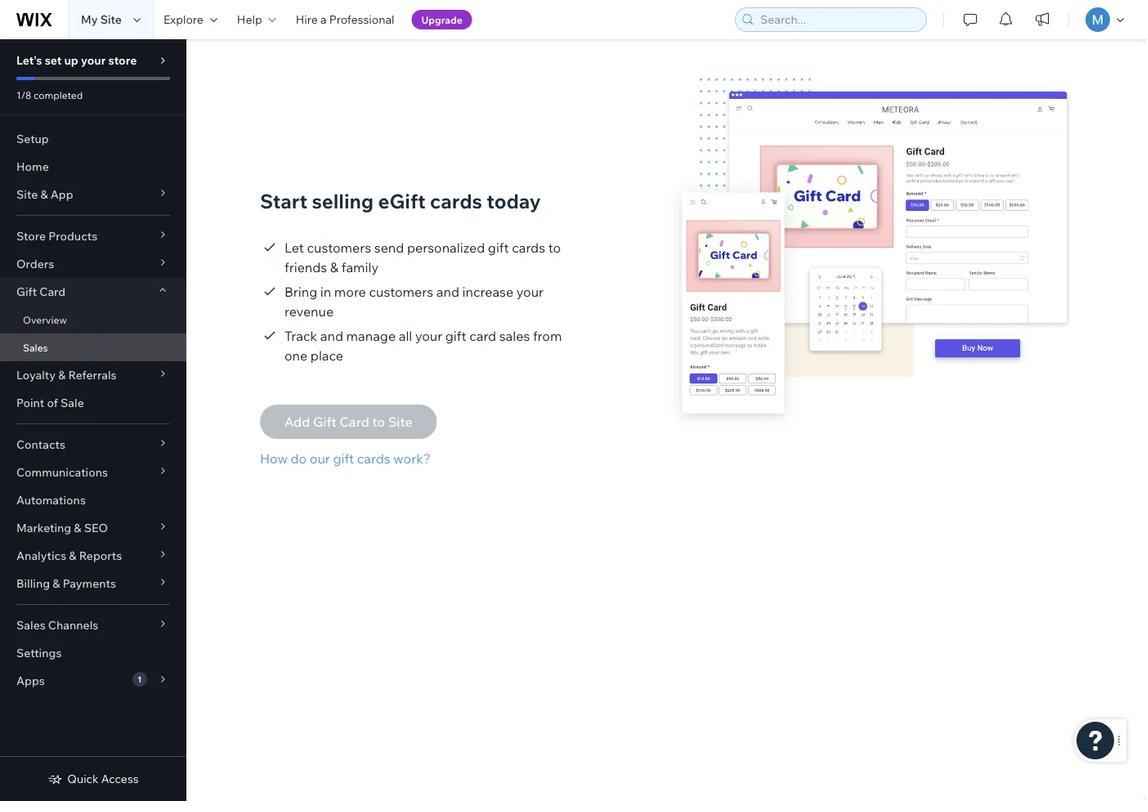 Task type: locate. For each thing, give the bounding box(es) containing it.
manage
[[346, 328, 396, 344]]

gift
[[488, 240, 509, 256], [445, 328, 467, 344], [333, 451, 354, 467]]

sales for sales
[[23, 341, 48, 354]]

site
[[100, 12, 122, 27], [16, 187, 38, 202]]

1 horizontal spatial and
[[436, 284, 460, 300]]

a
[[320, 12, 327, 27]]

gift left card at the left top of the page
[[445, 328, 467, 344]]

and up place
[[320, 328, 343, 344]]

&
[[40, 187, 48, 202], [330, 259, 339, 276], [58, 368, 66, 382], [74, 521, 81, 535], [69, 549, 76, 563], [53, 576, 60, 591]]

& left app
[[40, 187, 48, 202]]

site down 'home'
[[16, 187, 38, 202]]

orders button
[[0, 250, 186, 278]]

& for payments
[[53, 576, 60, 591]]

0 vertical spatial your
[[81, 53, 106, 67]]

point of sale link
[[0, 389, 186, 417]]

2 horizontal spatial gift
[[488, 240, 509, 256]]

card
[[469, 328, 496, 344]]

overview
[[23, 314, 67, 326]]

and
[[436, 284, 460, 300], [320, 328, 343, 344]]

& for seo
[[74, 521, 81, 535]]

seo
[[84, 521, 108, 535]]

1/8
[[16, 89, 31, 101]]

gift up increase
[[488, 240, 509, 256]]

selling
[[312, 189, 374, 213]]

referrals
[[68, 368, 117, 382]]

0 horizontal spatial and
[[320, 328, 343, 344]]

sales up loyalty
[[23, 341, 48, 354]]

0 vertical spatial sales
[[23, 341, 48, 354]]

do
[[291, 451, 307, 467]]

sales for sales channels
[[16, 618, 46, 632]]

home link
[[0, 153, 186, 181]]

sales inside dropdown button
[[16, 618, 46, 632]]

sales link
[[0, 334, 186, 361]]

marketing & seo
[[16, 521, 108, 535]]

sales
[[23, 341, 48, 354], [16, 618, 46, 632]]

2 vertical spatial gift
[[333, 451, 354, 467]]

& right billing
[[53, 576, 60, 591]]

your right increase
[[517, 284, 544, 300]]

your right all
[[415, 328, 443, 344]]

cards
[[430, 189, 482, 213], [512, 240, 545, 256], [357, 451, 391, 467]]

cards up the personalized
[[430, 189, 482, 213]]

& left family
[[330, 259, 339, 276]]

upgrade button
[[412, 10, 472, 29]]

1 vertical spatial cards
[[512, 240, 545, 256]]

& left seo
[[74, 521, 81, 535]]

gift inside button
[[333, 451, 354, 467]]

site right my
[[100, 12, 122, 27]]

completed
[[34, 89, 83, 101]]

0 vertical spatial gift
[[488, 240, 509, 256]]

site inside site & app dropdown button
[[16, 187, 38, 202]]

2 vertical spatial cards
[[357, 451, 391, 467]]

0 vertical spatial customers
[[307, 240, 371, 256]]

gift right our
[[333, 451, 354, 467]]

settings link
[[0, 639, 186, 667]]

cards left to on the top of page
[[512, 240, 545, 256]]

orders
[[16, 257, 54, 271]]

0 horizontal spatial gift
[[333, 451, 354, 467]]

1 vertical spatial your
[[517, 284, 544, 300]]

& left reports
[[69, 549, 76, 563]]

increase
[[462, 284, 514, 300]]

customers up family
[[307, 240, 371, 256]]

help button
[[227, 0, 286, 39]]

0 vertical spatial site
[[100, 12, 122, 27]]

automations link
[[0, 487, 186, 514]]

home
[[16, 159, 49, 174]]

store products button
[[0, 222, 186, 250]]

overview link
[[0, 306, 186, 334]]

channels
[[48, 618, 98, 632]]

2 horizontal spatial cards
[[512, 240, 545, 256]]

hire
[[296, 12, 318, 27]]

1 horizontal spatial site
[[100, 12, 122, 27]]

personalized
[[407, 240, 485, 256]]

& for referrals
[[58, 368, 66, 382]]

customers
[[307, 240, 371, 256], [369, 284, 434, 300]]

sale
[[61, 396, 84, 410]]

your inside sidebar element
[[81, 53, 106, 67]]

sales up settings
[[16, 618, 46, 632]]

settings
[[16, 646, 62, 660]]

access
[[101, 772, 139, 786]]

store products
[[16, 229, 97, 243]]

professional
[[329, 12, 395, 27]]

let
[[285, 240, 304, 256]]

how
[[260, 451, 288, 467]]

0 horizontal spatial cards
[[357, 451, 391, 467]]

marketing
[[16, 521, 71, 535]]

1 vertical spatial site
[[16, 187, 38, 202]]

point
[[16, 396, 44, 410]]

today
[[487, 189, 541, 213]]

1 vertical spatial gift
[[445, 328, 467, 344]]

0 horizontal spatial site
[[16, 187, 38, 202]]

let's set up your store
[[16, 53, 137, 67]]

1 vertical spatial and
[[320, 328, 343, 344]]

analytics & reports
[[16, 549, 122, 563]]

1 horizontal spatial your
[[415, 328, 443, 344]]

billing & payments
[[16, 576, 116, 591]]

start selling egift cards today
[[260, 189, 541, 213]]

1 vertical spatial sales
[[16, 618, 46, 632]]

0 vertical spatial cards
[[430, 189, 482, 213]]

card
[[39, 285, 66, 299]]

your right "up" at the left top of page
[[81, 53, 106, 67]]

analytics & reports button
[[0, 542, 186, 570]]

& right loyalty
[[58, 368, 66, 382]]

cards left work?
[[357, 451, 391, 467]]

customers up all
[[369, 284, 434, 300]]

let's
[[16, 53, 42, 67]]

gift card
[[16, 285, 66, 299]]

explore
[[163, 12, 203, 27]]

and left increase
[[436, 284, 460, 300]]

& inside "popup button"
[[58, 368, 66, 382]]

1/8 completed
[[16, 89, 83, 101]]

hire a professional
[[296, 12, 395, 27]]

0 horizontal spatial your
[[81, 53, 106, 67]]



Task type: vqa. For each thing, say whether or not it's contained in the screenshot.
left gift
yes



Task type: describe. For each thing, give the bounding box(es) containing it.
my site
[[81, 12, 122, 27]]

all
[[399, 328, 412, 344]]

store
[[108, 53, 137, 67]]

2 vertical spatial your
[[415, 328, 443, 344]]

1 horizontal spatial cards
[[430, 189, 482, 213]]

1 vertical spatial customers
[[369, 284, 434, 300]]

cards inside let customers send personalized gift cards to friends & family bring in more customers and increase your revenue track and manage all your gift card sales from one place
[[512, 240, 545, 256]]

analytics
[[16, 549, 66, 563]]

loyalty
[[16, 368, 56, 382]]

set
[[45, 53, 62, 67]]

automations
[[16, 493, 86, 507]]

our
[[310, 451, 330, 467]]

payments
[[63, 576, 116, 591]]

quick
[[67, 772, 99, 786]]

place
[[311, 348, 343, 364]]

communications button
[[0, 459, 186, 487]]

sales
[[499, 328, 530, 344]]

quick access
[[67, 772, 139, 786]]

gift
[[16, 285, 37, 299]]

more
[[334, 284, 366, 300]]

site & app button
[[0, 181, 186, 209]]

one
[[285, 348, 308, 364]]

gift card button
[[0, 278, 186, 306]]

communications
[[16, 465, 108, 480]]

app
[[50, 187, 73, 202]]

of
[[47, 396, 58, 410]]

bring
[[285, 284, 317, 300]]

store
[[16, 229, 46, 243]]

help
[[237, 12, 262, 27]]

start
[[260, 189, 308, 213]]

cards inside button
[[357, 451, 391, 467]]

contacts button
[[0, 431, 186, 459]]

in
[[320, 284, 331, 300]]

upgrade
[[422, 13, 463, 26]]

sales channels button
[[0, 612, 186, 639]]

setup
[[16, 132, 49, 146]]

apps
[[16, 674, 45, 688]]

how do our gift cards work? button
[[260, 449, 437, 469]]

0 vertical spatial and
[[436, 284, 460, 300]]

loyalty & referrals button
[[0, 361, 186, 389]]

friends
[[285, 259, 327, 276]]

products
[[48, 229, 97, 243]]

sidebar element
[[0, 39, 186, 801]]

how do our gift cards work?
[[260, 451, 431, 467]]

1
[[138, 674, 142, 684]]

Search... field
[[756, 8, 922, 31]]

1 horizontal spatial gift
[[445, 328, 467, 344]]

marketing & seo button
[[0, 514, 186, 542]]

revenue
[[285, 303, 334, 320]]

contacts
[[16, 437, 65, 452]]

reports
[[79, 549, 122, 563]]

loyalty & referrals
[[16, 368, 117, 382]]

setup link
[[0, 125, 186, 153]]

billing & payments button
[[0, 570, 186, 598]]

work?
[[394, 451, 431, 467]]

& inside let customers send personalized gift cards to friends & family bring in more customers and increase your revenue track and manage all your gift card sales from one place
[[330, 259, 339, 276]]

my
[[81, 12, 98, 27]]

billing
[[16, 576, 50, 591]]

egift
[[378, 189, 426, 213]]

let customers send personalized gift cards to friends & family bring in more customers and increase your revenue track and manage all your gift card sales from one place
[[285, 240, 562, 364]]

family
[[342, 259, 379, 276]]

site & app
[[16, 187, 73, 202]]

hire a professional link
[[286, 0, 404, 39]]

2 horizontal spatial your
[[517, 284, 544, 300]]

send
[[374, 240, 404, 256]]

& for app
[[40, 187, 48, 202]]

quick access button
[[48, 772, 139, 787]]

track
[[285, 328, 317, 344]]

sales channels
[[16, 618, 98, 632]]

up
[[64, 53, 78, 67]]

point of sale
[[16, 396, 84, 410]]

& for reports
[[69, 549, 76, 563]]

to
[[548, 240, 561, 256]]



